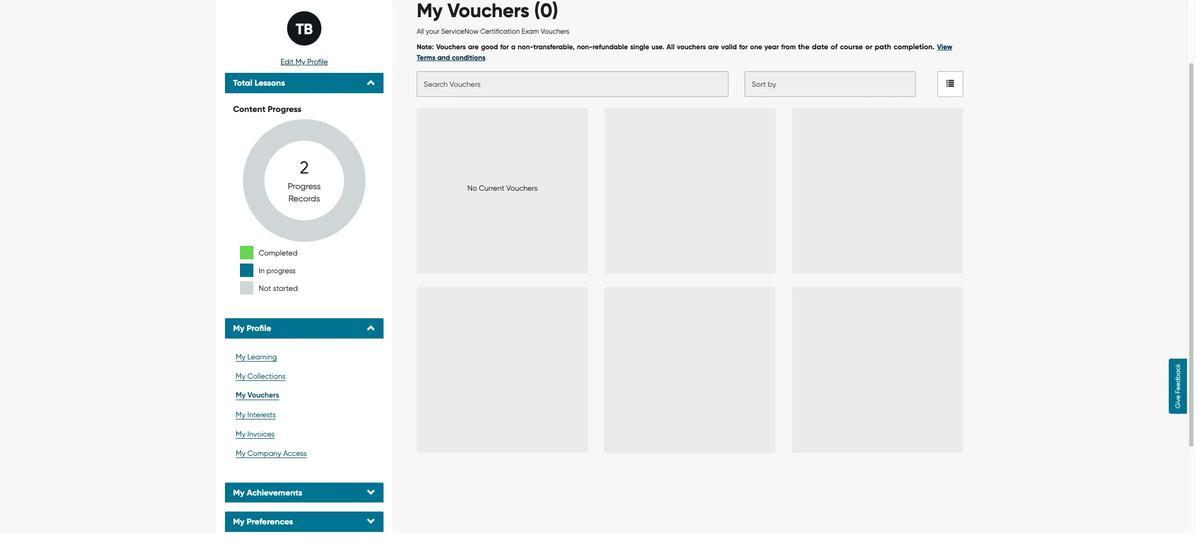 Task type: vqa. For each thing, say whether or not it's contained in the screenshot.
OpenTelemetry Introduction's ... dropdown button
no



Task type: locate. For each thing, give the bounding box(es) containing it.
0 horizontal spatial for
[[500, 43, 509, 51]]

current
[[479, 184, 505, 192]]

chevron up image
[[367, 79, 376, 87]]

my left interests
[[236, 410, 246, 419]]

0 vertical spatial progress
[[268, 104, 301, 114]]

edit my profile
[[281, 57, 328, 66]]

my left company
[[236, 449, 246, 457]]

vouchers up and in the top left of the page
[[436, 43, 466, 51]]

note:
[[417, 43, 434, 51]]

view
[[937, 43, 952, 51]]

the
[[798, 42, 810, 52]]

date
[[812, 42, 828, 52]]

my for my collections
[[236, 372, 246, 380]]

total lessons button
[[233, 78, 376, 88]]

1 are from the left
[[468, 43, 479, 51]]

1 horizontal spatial for
[[739, 43, 748, 51]]

1 vertical spatial all
[[667, 43, 675, 51]]

chevron down image inside my preferences button
[[367, 518, 376, 526]]

1 vertical spatial progress
[[288, 181, 321, 191]]

1 for from the left
[[500, 43, 509, 51]]

my down the my learning
[[236, 372, 246, 380]]

my vouchers button
[[233, 388, 376, 402]]

profile
[[307, 57, 328, 66], [247, 323, 271, 333]]

for left the a
[[500, 43, 509, 51]]

1 horizontal spatial profile
[[307, 57, 328, 66]]

Search Vouchers text field
[[417, 71, 729, 97]]

2 for from the left
[[739, 43, 748, 51]]

0 vertical spatial profile
[[307, 57, 328, 66]]

progress
[[268, 104, 301, 114], [288, 181, 321, 191]]

content
[[233, 104, 266, 114]]

my up the my learning
[[233, 323, 245, 333]]

my left "learning"
[[236, 352, 246, 361]]

servicenow
[[441, 27, 479, 35]]

single
[[630, 43, 649, 51]]

my left preferences
[[233, 517, 245, 527]]

completion.
[[894, 42, 935, 52]]

for
[[500, 43, 509, 51], [739, 43, 748, 51]]

my interests
[[236, 410, 276, 419]]

0 vertical spatial chevron down image
[[367, 488, 376, 497]]

total lessons
[[233, 78, 285, 88]]

profile up total lessons dropdown button
[[307, 57, 328, 66]]

chevron down image for preferences
[[367, 518, 376, 526]]

0 horizontal spatial are
[[468, 43, 479, 51]]

vouchers down my collections at the bottom of page
[[248, 390, 279, 400]]

1 chevron down image from the top
[[367, 488, 376, 497]]

progress up records
[[288, 181, 321, 191]]

refundable
[[593, 43, 628, 51]]

profile up the my learning
[[247, 323, 271, 333]]

progress down the lessons at left top
[[268, 104, 301, 114]]

0 horizontal spatial profile
[[247, 323, 271, 333]]

1 horizontal spatial non-
[[577, 43, 593, 51]]

good
[[481, 43, 498, 51]]

1 horizontal spatial are
[[708, 43, 719, 51]]

all left your
[[417, 27, 424, 35]]

my right edit
[[296, 57, 305, 66]]

1 vertical spatial profile
[[247, 323, 271, 333]]

0 horizontal spatial non-
[[518, 43, 533, 51]]

my up my interests
[[236, 390, 246, 400]]

my
[[296, 57, 305, 66], [233, 323, 245, 333], [236, 352, 246, 361], [236, 372, 246, 380], [236, 390, 246, 400], [236, 410, 246, 419], [236, 430, 246, 438], [236, 449, 246, 457], [233, 487, 245, 498], [233, 517, 245, 527]]

content progress
[[233, 104, 301, 114]]

0 vertical spatial all
[[417, 27, 424, 35]]

or
[[865, 42, 872, 52]]

non-
[[518, 43, 533, 51], [577, 43, 593, 51]]

non- right transferable,
[[577, 43, 593, 51]]

2 chevron down image from the top
[[367, 518, 376, 526]]

my inside button
[[236, 430, 246, 438]]

chevron down image
[[367, 488, 376, 497], [367, 518, 376, 526]]

are left "valid"
[[708, 43, 719, 51]]

my for my achievements
[[233, 487, 245, 498]]

edit
[[281, 57, 294, 66]]

vouchers
[[541, 27, 570, 35], [436, 43, 466, 51], [506, 184, 538, 192], [248, 390, 279, 400]]

achievements
[[247, 487, 302, 498]]

view terms and conditions
[[417, 43, 952, 62]]

all right use.
[[667, 43, 675, 51]]

view terms and conditions link
[[417, 43, 952, 62]]

are up conditions
[[468, 43, 479, 51]]

course
[[840, 42, 863, 52]]

my collections
[[236, 372, 286, 380]]

my achievements button
[[233, 487, 376, 498]]

access
[[283, 449, 307, 457]]

my vouchers
[[236, 390, 279, 400]]

a
[[511, 43, 516, 51]]

chevron down image inside my achievements button
[[367, 488, 376, 497]]

1 horizontal spatial all
[[667, 43, 675, 51]]

records
[[288, 193, 320, 204]]

all
[[417, 27, 424, 35], [667, 43, 675, 51]]

2
[[300, 158, 309, 178]]

my achievements
[[233, 487, 302, 498]]

my learning button
[[233, 350, 376, 364]]

my left achievements
[[233, 487, 245, 498]]

my for my profile
[[233, 323, 245, 333]]

my for my learning
[[236, 352, 246, 361]]

non- right the a
[[518, 43, 533, 51]]

1 vertical spatial chevron down image
[[367, 518, 376, 526]]

my interests button
[[233, 408, 376, 421]]

are
[[468, 43, 479, 51], [708, 43, 719, 51]]

for left one
[[739, 43, 748, 51]]

invoices
[[247, 430, 275, 438]]

my achievements button
[[233, 487, 376, 498]]

my left invoices
[[236, 430, 246, 438]]

list image
[[947, 79, 954, 87]]

total
[[233, 78, 252, 88]]

0 horizontal spatial all
[[417, 27, 424, 35]]

my invoices
[[236, 430, 275, 438]]

chevron down image for achievements
[[367, 488, 376, 497]]

edit my profile link
[[281, 57, 328, 66]]



Task type: describe. For each thing, give the bounding box(es) containing it.
no current vouchers
[[467, 184, 538, 192]]

chevron up image
[[367, 324, 376, 333]]

my for my vouchers
[[236, 390, 246, 400]]

collections
[[247, 372, 286, 380]]

no
[[467, 184, 477, 192]]

all your servicenow certification exam vouchers
[[417, 27, 570, 35]]

the date of course or path completion.
[[798, 42, 937, 52]]

my profile button
[[233, 323, 376, 333]]

my preferences button
[[233, 517, 376, 527]]

my preferences button
[[233, 517, 376, 527]]

2 are from the left
[[708, 43, 719, 51]]

use.
[[652, 43, 664, 51]]

valid
[[721, 43, 737, 51]]

my company access button
[[233, 446, 376, 460]]

one
[[750, 43, 762, 51]]

of
[[831, 42, 838, 52]]

company
[[247, 449, 281, 457]]

your
[[426, 27, 439, 35]]

my company access
[[236, 449, 307, 457]]

certification
[[480, 27, 520, 35]]

my for my invoices
[[236, 430, 246, 438]]

learning
[[247, 352, 277, 361]]

my for my company access
[[236, 449, 246, 457]]

1 non- from the left
[[518, 43, 533, 51]]

progress for 2
[[288, 181, 321, 191]]

my profile
[[233, 323, 271, 333]]

vouchers up transferable,
[[541, 27, 570, 35]]

tb
[[296, 20, 313, 38]]

lessons
[[255, 78, 285, 88]]

my invoices button
[[233, 427, 376, 441]]

total lessons button
[[233, 78, 376, 88]]

vouchers
[[677, 43, 706, 51]]

vouchers right current on the left top
[[506, 184, 538, 192]]

and
[[437, 54, 450, 62]]

my profile button
[[233, 323, 376, 333]]

conditions
[[452, 54, 485, 62]]

my learning
[[236, 352, 277, 361]]

vouchers inside button
[[248, 390, 279, 400]]

from
[[781, 43, 796, 51]]

transferable,
[[533, 43, 575, 51]]

path
[[875, 42, 891, 52]]

interests
[[247, 410, 276, 419]]

my collections button
[[233, 369, 376, 383]]

my for my preferences
[[233, 517, 245, 527]]

2 progress records
[[288, 158, 321, 204]]

progress for content
[[268, 104, 301, 114]]

preferences
[[247, 517, 293, 527]]

exam
[[522, 27, 539, 35]]

my for my interests
[[236, 410, 246, 419]]

my preferences
[[233, 517, 293, 527]]

terms
[[417, 54, 436, 62]]

2 non- from the left
[[577, 43, 593, 51]]

note: vouchers are good for a non-transferable, non-refundable single use. all vouchers are valid for one year from
[[417, 43, 798, 51]]

year
[[765, 43, 779, 51]]



